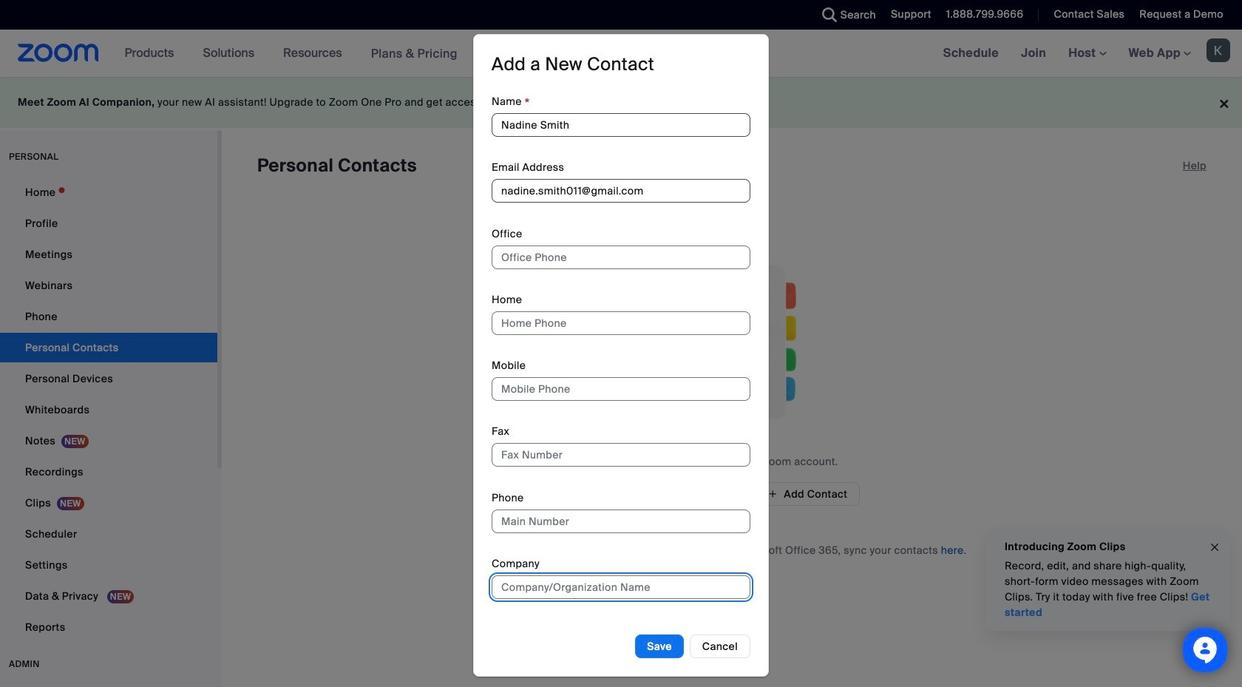 Task type: vqa. For each thing, say whether or not it's contained in the screenshot.
dialog
yes



Task type: describe. For each thing, give the bounding box(es) containing it.
Mobile Phone text field
[[492, 377, 751, 401]]

personal menu menu
[[0, 178, 217, 643]]

Home Phone text field
[[492, 311, 751, 335]]

Office Phone text field
[[492, 245, 751, 269]]

add image
[[768, 487, 778, 501]]



Task type: locate. For each thing, give the bounding box(es) containing it.
Email text field
[[492, 179, 751, 203]]

banner
[[0, 30, 1243, 78]]

meetings navigation
[[932, 30, 1243, 78]]

Company/Organization Name text field
[[492, 575, 751, 599]]

Fax Number text field
[[492, 443, 751, 467]]

Main Number text field
[[492, 509, 751, 533]]

First and Last Name text field
[[492, 113, 751, 137]]

zoom logo image
[[18, 44, 99, 62]]

product information navigation
[[114, 30, 469, 78]]

close image
[[1209, 539, 1221, 556]]

footer
[[0, 77, 1243, 128]]

dialog
[[473, 34, 769, 677]]



